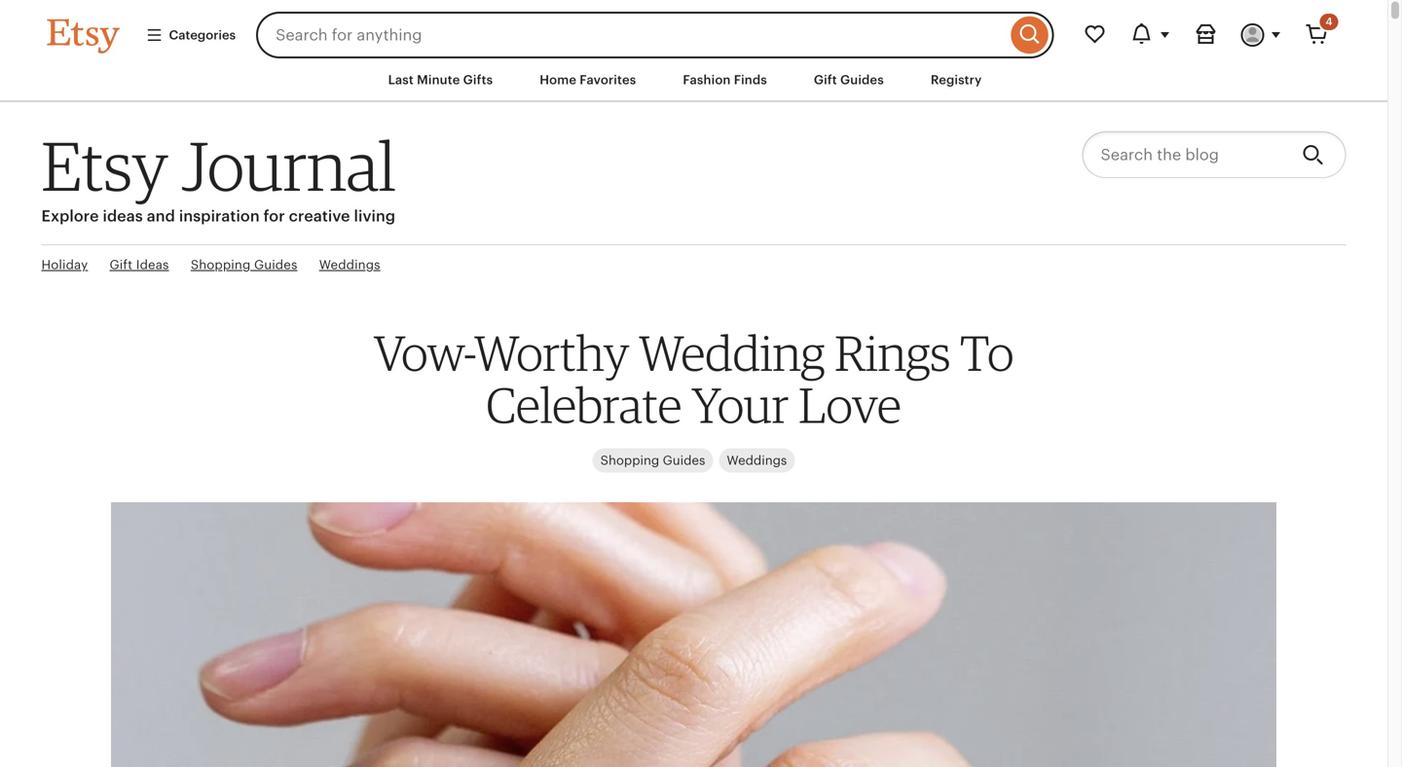 Task type: locate. For each thing, give the bounding box(es) containing it.
registry link
[[916, 62, 997, 98]]

0 horizontal spatial gift
[[110, 258, 133, 272]]

home favorites
[[540, 73, 636, 87]]

for
[[264, 208, 285, 225]]

1 vertical spatial weddings link
[[719, 448, 795, 473]]

vow-worthy wedding rings to celebrate your love
[[374, 323, 1014, 434]]

menu bar
[[12, 58, 1375, 102]]

1 vertical spatial gift
[[110, 258, 133, 272]]

shopping down celebrate
[[600, 453, 659, 468]]

home favorites link
[[525, 62, 651, 98]]

gift right finds on the top of page
[[814, 73, 837, 87]]

Search the blog text field
[[1082, 132, 1287, 178]]

weddings down your
[[727, 453, 787, 468]]

weddings link
[[319, 256, 380, 274], [719, 448, 795, 473]]

love
[[799, 375, 901, 434]]

0 horizontal spatial guides
[[254, 258, 297, 272]]

4 link
[[1294, 12, 1340, 58]]

1 horizontal spatial shopping
[[600, 453, 659, 468]]

gift ideas
[[110, 258, 169, 272]]

menu bar containing last minute gifts
[[12, 58, 1375, 102]]

guides
[[840, 73, 884, 87], [254, 258, 297, 272], [663, 453, 705, 468]]

guides down your
[[663, 453, 705, 468]]

guides left registry
[[840, 73, 884, 87]]

guides for gift guides link
[[840, 73, 884, 87]]

your
[[691, 375, 789, 434]]

gift left ideas
[[110, 258, 133, 272]]

favorites
[[580, 73, 636, 87]]

guides down "for"
[[254, 258, 297, 272]]

etsy
[[41, 125, 168, 207]]

0 horizontal spatial weddings link
[[319, 256, 380, 274]]

gift for gift guides
[[814, 73, 837, 87]]

shopping
[[191, 258, 251, 272], [600, 453, 659, 468]]

weddings link down your
[[719, 448, 795, 473]]

fashion finds
[[683, 73, 767, 87]]

None search field
[[256, 12, 1054, 58]]

1 vertical spatial shopping guides link
[[593, 448, 713, 473]]

0 vertical spatial gift
[[814, 73, 837, 87]]

0 horizontal spatial shopping guides
[[191, 258, 297, 272]]

0 vertical spatial shopping guides
[[191, 258, 297, 272]]

wedding
[[639, 323, 825, 382]]

shopping guides link down inspiration
[[191, 256, 297, 274]]

to
[[960, 323, 1014, 382]]

0 horizontal spatial shopping guides link
[[191, 256, 297, 274]]

guides inside gift guides link
[[840, 73, 884, 87]]

holiday
[[41, 258, 88, 272]]

0 vertical spatial weddings
[[319, 258, 380, 272]]

weddings link down living
[[319, 256, 380, 274]]

0 vertical spatial shopping
[[191, 258, 251, 272]]

1 horizontal spatial guides
[[663, 453, 705, 468]]

0 vertical spatial shopping guides link
[[191, 256, 297, 274]]

weddings down living
[[319, 258, 380, 272]]

2 horizontal spatial guides
[[840, 73, 884, 87]]

4
[[1326, 16, 1333, 28]]

shopping guides link
[[191, 256, 297, 274], [593, 448, 713, 473]]

1 horizontal spatial gift
[[814, 73, 837, 87]]

shopping guides link down celebrate
[[593, 448, 713, 473]]

living
[[354, 208, 395, 225]]

shopping guides down inspiration
[[191, 258, 297, 272]]

1 vertical spatial shopping guides
[[600, 453, 705, 468]]

1 vertical spatial shopping
[[600, 453, 659, 468]]

ideas
[[136, 258, 169, 272]]

rings
[[835, 323, 951, 382]]

1 horizontal spatial weddings
[[727, 453, 787, 468]]

shopping guides down celebrate
[[600, 453, 705, 468]]

1 vertical spatial weddings
[[727, 453, 787, 468]]

0 vertical spatial guides
[[840, 73, 884, 87]]

gift
[[814, 73, 837, 87], [110, 258, 133, 272]]

shopping down inspiration
[[191, 258, 251, 272]]

creative
[[289, 208, 350, 225]]

weddings
[[319, 258, 380, 272], [727, 453, 787, 468]]

finds
[[734, 73, 767, 87]]

Search for anything text field
[[256, 12, 1006, 58]]

shopping guides
[[191, 258, 297, 272], [600, 453, 705, 468]]

0 vertical spatial weddings link
[[319, 256, 380, 274]]

1 vertical spatial guides
[[254, 258, 297, 272]]

etsy journal explore ideas and inspiration for creative living
[[41, 125, 396, 225]]

gift guides
[[814, 73, 884, 87]]

gift ideas link
[[110, 256, 169, 274]]

1 horizontal spatial shopping guides link
[[593, 448, 713, 473]]



Task type: describe. For each thing, give the bounding box(es) containing it.
last minute gifts link
[[373, 62, 508, 98]]

last minute gifts
[[388, 73, 493, 87]]

worthy
[[474, 323, 629, 382]]

home
[[540, 73, 576, 87]]

categories banner
[[12, 0, 1375, 58]]

holiday link
[[41, 256, 88, 274]]

1 horizontal spatial weddings link
[[719, 448, 795, 473]]

celebrate
[[486, 375, 682, 434]]

none search field inside categories banner
[[256, 12, 1054, 58]]

journal
[[182, 125, 396, 207]]

and
[[147, 208, 175, 225]]

ideas
[[103, 208, 143, 225]]

categories button
[[131, 17, 250, 53]]

registry
[[931, 73, 982, 87]]

0 horizontal spatial weddings
[[319, 258, 380, 272]]

gift guides link
[[799, 62, 899, 98]]

gift for gift ideas
[[110, 258, 133, 272]]

guides for leftmost shopping guides 'link'
[[254, 258, 297, 272]]

gifts
[[463, 73, 493, 87]]

vow-
[[374, 323, 474, 382]]

fashion finds link
[[668, 62, 782, 98]]

etsy journal link
[[41, 125, 396, 207]]

1 horizontal spatial shopping guides
[[600, 453, 705, 468]]

2 vertical spatial guides
[[663, 453, 705, 468]]

best wedding rings on etsy image
[[111, 490, 1277, 767]]

explore
[[41, 208, 99, 225]]

minute
[[417, 73, 460, 87]]

categories
[[169, 28, 236, 42]]

fashion
[[683, 73, 731, 87]]

0 horizontal spatial shopping
[[191, 258, 251, 272]]

last
[[388, 73, 414, 87]]

inspiration
[[179, 208, 260, 225]]



Task type: vqa. For each thing, say whether or not it's contained in the screenshot.
'banner'
no



